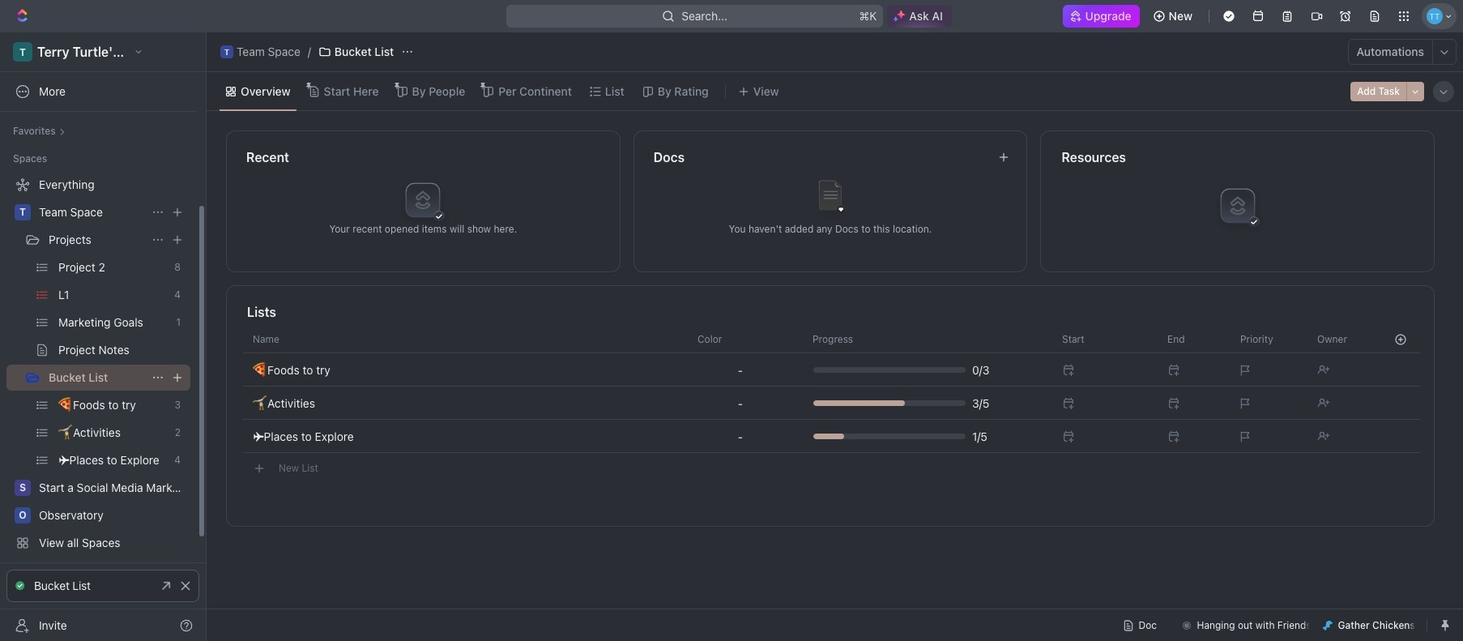Task type: locate. For each thing, give the bounding box(es) containing it.
1 vertical spatial team space, , element
[[15, 204, 31, 220]]

start a social media marketing agency, , element
[[15, 480, 31, 496]]

observatory, , element
[[15, 507, 31, 524]]

no recent items image
[[391, 167, 456, 232]]

3 dropdown menu image from the top
[[738, 430, 743, 443]]

2 vertical spatial dropdown menu image
[[738, 430, 743, 443]]

0 vertical spatial dropdown menu image
[[738, 363, 743, 376]]

1 dropdown menu image from the top
[[738, 363, 743, 376]]

0 horizontal spatial team space, , element
[[15, 204, 31, 220]]

0 vertical spatial team space, , element
[[220, 45, 233, 58]]

dropdown menu image
[[738, 363, 743, 376], [738, 397, 743, 410], [738, 430, 743, 443]]

team space, , element
[[220, 45, 233, 58], [15, 204, 31, 220]]

1 vertical spatial dropdown menu image
[[738, 397, 743, 410]]

sidebar navigation
[[0, 32, 210, 641]]

tree
[[6, 172, 190, 584]]



Task type: vqa. For each thing, say whether or not it's contained in the screenshot.
Observatory, , ELEMENT
yes



Task type: describe. For each thing, give the bounding box(es) containing it.
terry turtle's workspace, , element
[[13, 42, 32, 62]]

1 horizontal spatial team space, , element
[[220, 45, 233, 58]]

no most used docs image
[[798, 167, 863, 232]]

2 dropdown menu image from the top
[[738, 397, 743, 410]]

tree inside sidebar navigation
[[6, 172, 190, 584]]

drumstick bite image
[[1324, 620, 1334, 630]]



